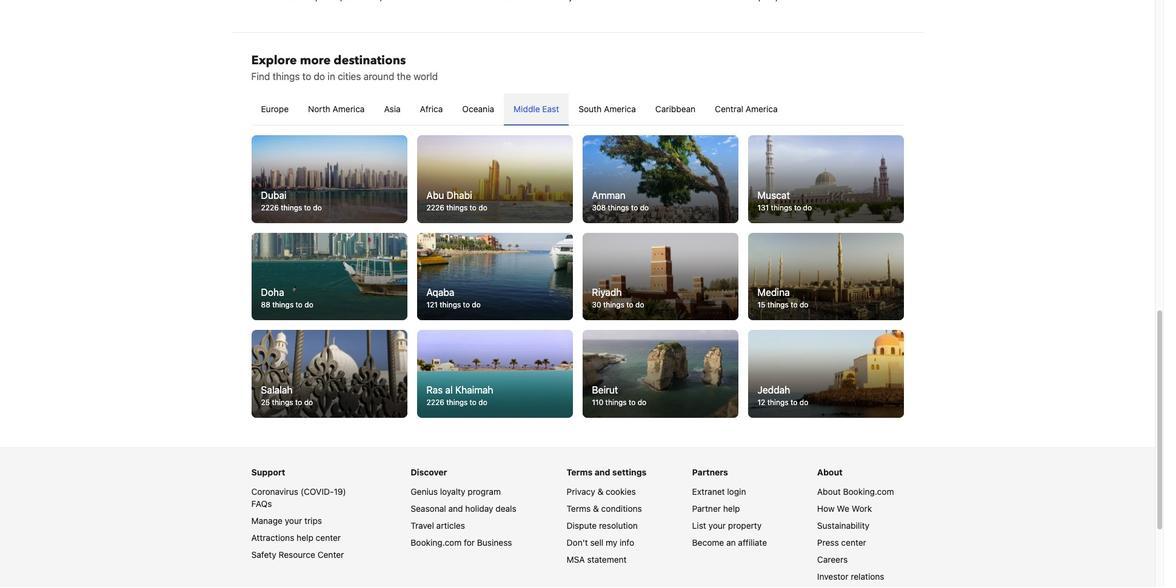 Task type: describe. For each thing, give the bounding box(es) containing it.
travel articles
[[411, 520, 465, 531]]

relations
[[851, 571, 885, 582]]

do for salalah
[[304, 398, 313, 407]]

help for partner
[[723, 503, 740, 514]]

beirut image
[[582, 330, 738, 418]]

aqaba
[[427, 287, 455, 298]]

and for holiday
[[448, 503, 463, 514]]

12
[[758, 398, 765, 407]]

middle east button
[[504, 94, 569, 125]]

khaimah
[[455, 385, 493, 395]]

extranet login link
[[692, 486, 746, 497]]

central
[[715, 104, 743, 114]]

salalah
[[261, 385, 293, 395]]

jeddah 12 things to do
[[758, 385, 809, 407]]

things for aqaba
[[440, 300, 461, 310]]

settings
[[612, 467, 647, 477]]

do for amman
[[640, 203, 649, 212]]

asia
[[384, 104, 401, 114]]

work
[[852, 503, 872, 514]]

safety
[[251, 549, 276, 560]]

privacy
[[567, 486, 595, 497]]

0 vertical spatial booking.com
[[843, 486, 894, 497]]

manage your trips link
[[251, 516, 322, 526]]

genius loyalty program link
[[411, 486, 501, 497]]

to for medina
[[791, 300, 798, 310]]

terms and settings
[[567, 467, 647, 477]]

loyalty
[[440, 486, 465, 497]]

1 horizontal spatial center
[[841, 537, 866, 548]]

cities
[[338, 71, 361, 82]]

north america
[[308, 104, 365, 114]]

things for doha
[[272, 300, 294, 310]]

dispute resolution link
[[567, 520, 638, 531]]

an
[[726, 537, 736, 548]]

more
[[300, 52, 331, 69]]

121
[[427, 300, 438, 310]]

to inside abu dhabi 2226 things to do
[[470, 203, 477, 212]]

middle
[[514, 104, 540, 114]]

explore
[[251, 52, 297, 69]]

about booking.com link
[[817, 486, 894, 497]]

trips
[[304, 516, 322, 526]]

dispute
[[567, 520, 597, 531]]

in
[[328, 71, 335, 82]]

do for jeddah
[[800, 398, 809, 407]]

riyadh 30 things to do
[[592, 287, 644, 310]]

partner help link
[[692, 503, 740, 514]]

attractions help center
[[251, 532, 341, 543]]

your for trips
[[285, 516, 302, 526]]

amman
[[592, 190, 626, 201]]

privacy & cookies link
[[567, 486, 636, 497]]

sustainability
[[817, 520, 870, 531]]

explore more destinations find things to do in cities around the world
[[251, 52, 438, 82]]

manage your trips
[[251, 516, 322, 526]]

muscat image
[[748, 135, 904, 223]]

to for aqaba
[[463, 300, 470, 310]]

& for privacy
[[598, 486, 604, 497]]

press center link
[[817, 537, 866, 548]]

riyadh image
[[582, 233, 738, 320]]

do inside abu dhabi 2226 things to do
[[479, 203, 487, 212]]

things for muscat
[[771, 203, 792, 212]]

travel
[[411, 520, 434, 531]]

to for beirut
[[629, 398, 636, 407]]

partners
[[692, 467, 728, 477]]

coronavirus (covid-19) faqs
[[251, 486, 346, 509]]

east
[[542, 104, 559, 114]]

aqaba 121 things to do
[[427, 287, 481, 310]]

amman 308 things to do
[[592, 190, 649, 212]]

dispute resolution
[[567, 520, 638, 531]]

oceania button
[[453, 94, 504, 125]]

america for north america
[[333, 104, 365, 114]]

find
[[251, 71, 270, 82]]

tab list containing europe
[[251, 94, 904, 126]]

travel articles link
[[411, 520, 465, 531]]

partner
[[692, 503, 721, 514]]

login
[[727, 486, 746, 497]]

don't
[[567, 537, 588, 548]]

msa statement
[[567, 554, 627, 565]]

booking.com for business link
[[411, 537, 512, 548]]

2226 inside the ras al khaimah 2226 things to do
[[427, 398, 444, 407]]

america for south america
[[604, 104, 636, 114]]

0 horizontal spatial booking.com
[[411, 537, 462, 548]]

doha 88 things to do
[[261, 287, 313, 310]]

terms & conditions link
[[567, 503, 642, 514]]

things for dubai
[[281, 203, 302, 212]]

do for dubai
[[313, 203, 322, 212]]

0 horizontal spatial center
[[316, 532, 341, 543]]

to inside explore more destinations find things to do in cities around the world
[[302, 71, 311, 82]]

north
[[308, 104, 330, 114]]

things for medina
[[768, 300, 789, 310]]

articles
[[436, 520, 465, 531]]

2226 inside dubai 2226 things to do
[[261, 203, 279, 212]]

amman image
[[582, 135, 738, 223]]

doha
[[261, 287, 284, 298]]

131
[[758, 203, 769, 212]]

beirut 110 things to do
[[592, 385, 647, 407]]

caribbean button
[[646, 94, 705, 125]]

dubai image
[[251, 135, 407, 223]]

dhabi
[[447, 190, 472, 201]]

do for beirut
[[638, 398, 647, 407]]

how we work
[[817, 503, 872, 514]]

do for aqaba
[[472, 300, 481, 310]]

america for central america
[[746, 104, 778, 114]]

my
[[606, 537, 617, 548]]

ras al khaimah image
[[417, 330, 573, 418]]

safety resource center link
[[251, 549, 344, 560]]

statement
[[587, 554, 627, 565]]

discover
[[411, 467, 447, 477]]

help for attractions
[[297, 532, 313, 543]]

investor
[[817, 571, 849, 582]]

for
[[464, 537, 475, 548]]

to for doha
[[296, 300, 303, 310]]

seasonal and holiday deals link
[[411, 503, 517, 514]]

europe
[[261, 104, 289, 114]]

program
[[468, 486, 501, 497]]

privacy & cookies
[[567, 486, 636, 497]]

property
[[728, 520, 762, 531]]

coronavirus
[[251, 486, 298, 497]]

jeddah image
[[748, 330, 904, 418]]

things inside the ras al khaimah 2226 things to do
[[446, 398, 468, 407]]



Task type: locate. For each thing, give the bounding box(es) containing it.
things down the aqaba
[[440, 300, 461, 310]]

things inside abu dhabi 2226 things to do
[[446, 203, 468, 212]]

press
[[817, 537, 839, 548]]

terms & conditions
[[567, 503, 642, 514]]

list your property
[[692, 520, 762, 531]]

1 vertical spatial about
[[817, 486, 841, 497]]

become an affiliate
[[692, 537, 767, 548]]

things inside explore more destinations find things to do in cities around the world
[[273, 71, 300, 82]]

110
[[592, 398, 604, 407]]

genius loyalty program
[[411, 486, 501, 497]]

things inside beirut 110 things to do
[[606, 398, 627, 407]]

america right south
[[604, 104, 636, 114]]

1 horizontal spatial your
[[709, 520, 726, 531]]

1 horizontal spatial help
[[723, 503, 740, 514]]

sell
[[590, 537, 604, 548]]

and up privacy & cookies link
[[595, 467, 610, 477]]

dubai 2226 things to do
[[261, 190, 322, 212]]

extranet
[[692, 486, 725, 497]]

do for medina
[[800, 300, 809, 310]]

25
[[261, 398, 270, 407]]

abu dhabi image
[[417, 135, 573, 223]]

& up terms & conditions
[[598, 486, 604, 497]]

to inside amman 308 things to do
[[631, 203, 638, 212]]

don't sell my info
[[567, 537, 634, 548]]

about up how
[[817, 486, 841, 497]]

& down privacy & cookies link
[[593, 503, 599, 514]]

center up center
[[316, 532, 341, 543]]

sustainability link
[[817, 520, 870, 531]]

resource
[[279, 549, 315, 560]]

0 horizontal spatial your
[[285, 516, 302, 526]]

your up attractions help center
[[285, 516, 302, 526]]

holiday
[[465, 503, 493, 514]]

genius
[[411, 486, 438, 497]]

0 horizontal spatial america
[[333, 104, 365, 114]]

things down "doha"
[[272, 300, 294, 310]]

beirut
[[592, 385, 618, 395]]

1 terms from the top
[[567, 467, 593, 477]]

to inside medina 15 things to do
[[791, 300, 798, 310]]

to for dubai
[[304, 203, 311, 212]]

do inside dubai 2226 things to do
[[313, 203, 322, 212]]

to inside aqaba 121 things to do
[[463, 300, 470, 310]]

1 vertical spatial help
[[297, 532, 313, 543]]

19)
[[334, 486, 346, 497]]

things for salalah
[[272, 398, 293, 407]]

things down the explore
[[273, 71, 300, 82]]

attractions
[[251, 532, 294, 543]]

0 horizontal spatial and
[[448, 503, 463, 514]]

0 vertical spatial terms
[[567, 467, 593, 477]]

to inside "jeddah 12 things to do"
[[791, 398, 798, 407]]

do inside salalah 25 things to do
[[304, 398, 313, 407]]

2226 inside abu dhabi 2226 things to do
[[427, 203, 444, 212]]

to inside muscat 131 things to do
[[794, 203, 801, 212]]

msa
[[567, 554, 585, 565]]

things for jeddah
[[768, 398, 789, 407]]

center
[[318, 549, 344, 560]]

and down genius loyalty program link
[[448, 503, 463, 514]]

partner help
[[692, 503, 740, 514]]

press center
[[817, 537, 866, 548]]

2226 down ras
[[427, 398, 444, 407]]

south america
[[579, 104, 636, 114]]

things down the muscat
[[771, 203, 792, 212]]

info
[[620, 537, 634, 548]]

help up safety resource center on the left
[[297, 532, 313, 543]]

riyadh
[[592, 287, 622, 298]]

things down riyadh
[[603, 300, 625, 310]]

don't sell my info link
[[567, 537, 634, 548]]

0 vertical spatial about
[[817, 467, 843, 477]]

affiliate
[[738, 537, 767, 548]]

list
[[692, 520, 706, 531]]

things down amman
[[608, 203, 629, 212]]

medina image
[[748, 233, 904, 320]]

about for about
[[817, 467, 843, 477]]

conditions
[[601, 503, 642, 514]]

88
[[261, 300, 270, 310]]

things inside aqaba 121 things to do
[[440, 300, 461, 310]]

to inside salalah 25 things to do
[[295, 398, 302, 407]]

caribbean
[[655, 104, 696, 114]]

america right north
[[333, 104, 365, 114]]

to inside beirut 110 things to do
[[629, 398, 636, 407]]

safety resource center
[[251, 549, 344, 560]]

things for amman
[[608, 203, 629, 212]]

do inside aqaba 121 things to do
[[472, 300, 481, 310]]

tab list
[[251, 94, 904, 126]]

1 about from the top
[[817, 467, 843, 477]]

dubai
[[261, 190, 287, 201]]

america inside button
[[604, 104, 636, 114]]

terms for terms & conditions
[[567, 503, 591, 514]]

1 horizontal spatial booking.com
[[843, 486, 894, 497]]

to for muscat
[[794, 203, 801, 212]]

do for doha
[[305, 300, 313, 310]]

to inside dubai 2226 things to do
[[304, 203, 311, 212]]

things inside medina 15 things to do
[[768, 300, 789, 310]]

about up about booking.com
[[817, 467, 843, 477]]

about booking.com
[[817, 486, 894, 497]]

things down jeddah
[[768, 398, 789, 407]]

do for muscat
[[803, 203, 812, 212]]

to for jeddah
[[791, 398, 798, 407]]

about
[[817, 467, 843, 477], [817, 486, 841, 497]]

0 horizontal spatial help
[[297, 532, 313, 543]]

central america
[[715, 104, 778, 114]]

center
[[316, 532, 341, 543], [841, 537, 866, 548]]

1 vertical spatial &
[[593, 503, 599, 514]]

do inside riyadh 30 things to do
[[636, 300, 644, 310]]

do inside "jeddah 12 things to do"
[[800, 398, 809, 407]]

do inside medina 15 things to do
[[800, 300, 809, 310]]

2 america from the left
[[604, 104, 636, 114]]

do inside doha 88 things to do
[[305, 300, 313, 310]]

doha image
[[251, 233, 407, 320]]

terms up privacy
[[567, 467, 593, 477]]

things down beirut
[[606, 398, 627, 407]]

0 vertical spatial and
[[595, 467, 610, 477]]

coronavirus (covid-19) faqs link
[[251, 486, 346, 509]]

2226 down dubai
[[261, 203, 279, 212]]

careers link
[[817, 554, 848, 565]]

1 vertical spatial terms
[[567, 503, 591, 514]]

america right central
[[746, 104, 778, 114]]

aqaba image
[[417, 233, 573, 320]]

things for beirut
[[606, 398, 627, 407]]

oceania
[[462, 104, 494, 114]]

manage
[[251, 516, 283, 526]]

muscat
[[758, 190, 790, 201]]

europe button
[[251, 94, 298, 125]]

your down partner help
[[709, 520, 726, 531]]

things for riyadh
[[603, 300, 625, 310]]

abu
[[427, 190, 444, 201]]

terms for terms and settings
[[567, 467, 593, 477]]

do for riyadh
[[636, 300, 644, 310]]

things down 'medina' at the right
[[768, 300, 789, 310]]

0 vertical spatial help
[[723, 503, 740, 514]]

things down salalah
[[272, 398, 293, 407]]

investor relations
[[817, 571, 885, 582]]

terms
[[567, 467, 593, 477], [567, 503, 591, 514]]

things inside "jeddah 12 things to do"
[[768, 398, 789, 407]]

do inside explore more destinations find things to do in cities around the world
[[314, 71, 325, 82]]

& for terms
[[593, 503, 599, 514]]

booking.com down "travel articles"
[[411, 537, 462, 548]]

2226
[[261, 203, 279, 212], [427, 203, 444, 212], [427, 398, 444, 407]]

central america button
[[705, 94, 788, 125]]

and
[[595, 467, 610, 477], [448, 503, 463, 514]]

1 vertical spatial and
[[448, 503, 463, 514]]

to for riyadh
[[627, 300, 634, 310]]

2226 down abu
[[427, 203, 444, 212]]

30
[[592, 300, 601, 310]]

your for property
[[709, 520, 726, 531]]

center down the sustainability
[[841, 537, 866, 548]]

seasonal and holiday deals
[[411, 503, 517, 514]]

destinations
[[334, 52, 406, 69]]

support
[[251, 467, 285, 477]]

africa button
[[410, 94, 453, 125]]

al
[[445, 385, 453, 395]]

attractions help center link
[[251, 532, 341, 543]]

help up list your property
[[723, 503, 740, 514]]

business
[[477, 537, 512, 548]]

2 about from the top
[[817, 486, 841, 497]]

we
[[837, 503, 850, 514]]

to inside riyadh 30 things to do
[[627, 300, 634, 310]]

to inside doha 88 things to do
[[296, 300, 303, 310]]

1 horizontal spatial and
[[595, 467, 610, 477]]

things down dubai
[[281, 203, 302, 212]]

do inside beirut 110 things to do
[[638, 398, 647, 407]]

deals
[[496, 503, 517, 514]]

north america button
[[298, 94, 374, 125]]

things inside riyadh 30 things to do
[[603, 300, 625, 310]]

2 terms from the top
[[567, 503, 591, 514]]

2 horizontal spatial america
[[746, 104, 778, 114]]

to for amman
[[631, 203, 638, 212]]

booking.com up work
[[843, 486, 894, 497]]

things inside salalah 25 things to do
[[272, 398, 293, 407]]

things inside doha 88 things to do
[[272, 300, 294, 310]]

15
[[758, 300, 766, 310]]

things down al on the bottom left of page
[[446, 398, 468, 407]]

asia button
[[374, 94, 410, 125]]

things down dhabi
[[446, 203, 468, 212]]

salalah image
[[251, 330, 407, 418]]

around
[[364, 71, 394, 82]]

things
[[273, 71, 300, 82], [281, 203, 302, 212], [446, 203, 468, 212], [608, 203, 629, 212], [771, 203, 792, 212], [272, 300, 294, 310], [440, 300, 461, 310], [603, 300, 625, 310], [768, 300, 789, 310], [272, 398, 293, 407], [446, 398, 468, 407], [606, 398, 627, 407], [768, 398, 789, 407]]

3 america from the left
[[746, 104, 778, 114]]

do inside muscat 131 things to do
[[803, 203, 812, 212]]

1 america from the left
[[333, 104, 365, 114]]

0 vertical spatial &
[[598, 486, 604, 497]]

south
[[579, 104, 602, 114]]

to inside the ras al khaimah 2226 things to do
[[470, 398, 477, 407]]

and for settings
[[595, 467, 610, 477]]

terms down privacy
[[567, 503, 591, 514]]

cookies
[[606, 486, 636, 497]]

ras
[[427, 385, 443, 395]]

do inside the ras al khaimah 2226 things to do
[[479, 398, 487, 407]]

about for about booking.com
[[817, 486, 841, 497]]

to for salalah
[[295, 398, 302, 407]]

1 horizontal spatial america
[[604, 104, 636, 114]]

1 vertical spatial booking.com
[[411, 537, 462, 548]]

do inside amman 308 things to do
[[640, 203, 649, 212]]

the
[[397, 71, 411, 82]]

investor relations link
[[817, 571, 885, 582]]

become
[[692, 537, 724, 548]]

things inside amman 308 things to do
[[608, 203, 629, 212]]

things inside dubai 2226 things to do
[[281, 203, 302, 212]]

things inside muscat 131 things to do
[[771, 203, 792, 212]]



Task type: vqa. For each thing, say whether or not it's contained in the screenshot.


